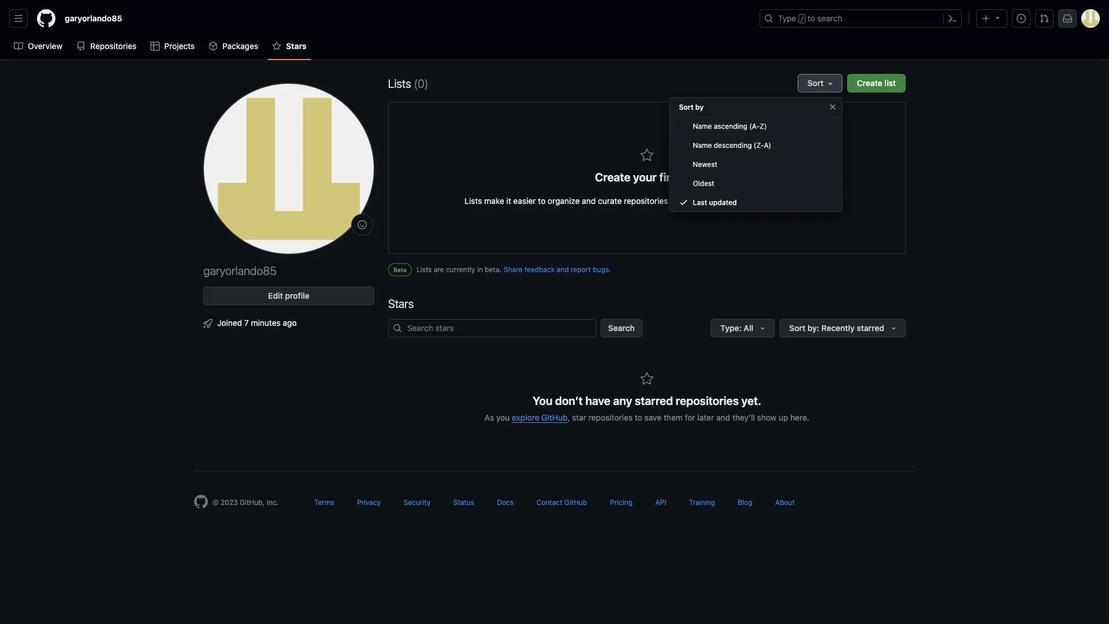 Task type: locate. For each thing, give the bounding box(es) containing it.
garyorlando85 up repo image
[[65, 14, 122, 23]]

0 vertical spatial name
[[693, 122, 712, 130]]

0 horizontal spatial stars
[[286, 41, 307, 51]]

0 vertical spatial garyorlando85
[[65, 14, 122, 23]]

2 vertical spatial to
[[635, 413, 642, 422]]

2 horizontal spatial sort
[[808, 78, 824, 88]]

1 vertical spatial stars
[[388, 296, 414, 310]]

search
[[818, 14, 843, 23]]

0 vertical spatial github
[[542, 413, 568, 422]]

create up curate
[[595, 170, 631, 184]]

0 vertical spatial lists
[[388, 76, 411, 90]]

0 vertical spatial triangle down image
[[993, 13, 1002, 22]]

last updated link
[[670, 193, 842, 212]]

repositories
[[624, 196, 668, 206], [676, 394, 739, 407], [589, 413, 633, 422]]

1 vertical spatial you
[[496, 413, 510, 422]]

contact github
[[537, 498, 587, 506]]

github down you
[[542, 413, 568, 422]]

star image
[[272, 42, 281, 51], [640, 148, 654, 162]]

1 horizontal spatial triangle down image
[[993, 13, 1002, 22]]

sort
[[808, 78, 824, 88], [679, 103, 694, 111], [789, 323, 806, 333]]

0 vertical spatial to
[[808, 14, 815, 23]]

star image up "create your first list"
[[640, 148, 654, 162]]

your
[[633, 170, 657, 184]]

sort by: recently starred button
[[780, 319, 906, 337]]

0 vertical spatial star image
[[272, 42, 281, 51]]

2 vertical spatial lists
[[417, 265, 432, 273]]

joined
[[217, 318, 242, 327]]

name ascending (a-z) link
[[670, 117, 842, 136]]

2 vertical spatial and
[[716, 413, 730, 422]]

star
[[572, 413, 587, 422]]

you right that
[[687, 196, 701, 206]]

0 horizontal spatial have
[[586, 394, 611, 407]]

you don't have any starred repositories yet. as you explore github ,                   star repositories to save them for later and they'll show up here.
[[485, 394, 810, 422]]

as
[[485, 413, 494, 422]]

triangle down image right all
[[758, 324, 767, 333]]

starred.
[[723, 196, 752, 206]]

table image
[[150, 42, 160, 51]]

that
[[670, 196, 685, 206]]

(a-
[[750, 122, 760, 130]]

lists
[[388, 76, 411, 90], [465, 196, 482, 206], [417, 265, 432, 273]]

terms
[[314, 498, 334, 506]]

1 name from the top
[[693, 122, 712, 130]]

stars up search icon
[[388, 296, 414, 310]]

to right easier
[[538, 196, 546, 206]]

sort for sort by: recently starred
[[789, 323, 806, 333]]

type:
[[721, 323, 742, 333]]

1 vertical spatial star image
[[640, 148, 654, 162]]

lists for lists (0)
[[388, 76, 411, 90]]

pricing
[[610, 498, 633, 506]]

packages
[[223, 41, 258, 51]]

beta.
[[485, 265, 502, 273]]

have
[[703, 196, 721, 206], [586, 394, 611, 407]]

create inside button
[[857, 78, 883, 88]]

create right 'sort' popup button
[[857, 78, 883, 88]]

create
[[857, 78, 883, 88], [595, 170, 631, 184]]

sort button
[[798, 74, 843, 92]]

1 horizontal spatial lists
[[417, 265, 432, 273]]

search image
[[393, 324, 402, 333]]

0 vertical spatial and
[[582, 196, 596, 206]]

0 vertical spatial you
[[687, 196, 701, 206]]

you inside you don't have any starred repositories yet. as you explore github ,                   star repositories to save them for later and they'll show up here.
[[496, 413, 510, 422]]

1 horizontal spatial to
[[635, 413, 642, 422]]

0 vertical spatial stars
[[286, 41, 307, 51]]

smiley image
[[358, 220, 367, 229]]

0 horizontal spatial star image
[[272, 42, 281, 51]]

Search stars search field
[[388, 319, 596, 337]]

0 horizontal spatial you
[[496, 413, 510, 422]]

0 vertical spatial create
[[857, 78, 883, 88]]

name
[[693, 122, 712, 130], [693, 141, 712, 149]]

sort for sort by
[[679, 103, 694, 111]]

1 vertical spatial lists
[[465, 196, 482, 206]]

share
[[504, 265, 523, 273]]

homepage image
[[37, 9, 55, 28]]

to right / at the right
[[808, 14, 815, 23]]

about
[[775, 498, 795, 506]]

name up the newest at the top right of page
[[693, 141, 712, 149]]

0 vertical spatial sort
[[808, 78, 824, 88]]

0 vertical spatial have
[[703, 196, 721, 206]]

plus image
[[982, 14, 991, 23]]

oldest link
[[670, 174, 842, 193]]

0 horizontal spatial sort
[[679, 103, 694, 111]]

starred left triangle down image
[[857, 323, 885, 333]]

rocket image
[[203, 319, 213, 328]]

create list button
[[847, 74, 906, 92]]

2 vertical spatial sort
[[789, 323, 806, 333]]

0 horizontal spatial create
[[595, 170, 631, 184]]

2 horizontal spatial and
[[716, 413, 730, 422]]

have down "oldest"
[[703, 196, 721, 206]]

and right later
[[716, 413, 730, 422]]

sort by
[[679, 103, 704, 111]]

triangle down image
[[993, 13, 1002, 22], [758, 324, 767, 333]]

edit
[[268, 291, 283, 300]]

lists left make
[[465, 196, 482, 206]]

docs
[[497, 498, 514, 506]]

1 vertical spatial name
[[693, 141, 712, 149]]

pricing link
[[610, 498, 633, 506]]

1 vertical spatial triangle down image
[[758, 324, 767, 333]]

0 vertical spatial starred
[[857, 323, 885, 333]]

lists make it easier to organize and curate repositories that you have starred.
[[465, 196, 754, 206]]

1 horizontal spatial star image
[[640, 148, 654, 162]]

1 horizontal spatial and
[[582, 196, 596, 206]]

1 horizontal spatial create
[[857, 78, 883, 88]]

7
[[244, 318, 249, 327]]

0 horizontal spatial starred
[[635, 394, 673, 407]]

type
[[778, 14, 797, 23]]

0 horizontal spatial and
[[557, 265, 569, 273]]

to left save
[[635, 413, 642, 422]]

search button
[[601, 319, 643, 337]]

sort inside popup button
[[808, 78, 824, 88]]

2 vertical spatial repositories
[[589, 413, 633, 422]]

1 horizontal spatial have
[[703, 196, 721, 206]]

and left report
[[557, 265, 569, 273]]

close menu image
[[828, 102, 838, 112]]

© 2023 github, inc.
[[213, 498, 278, 506]]

1 horizontal spatial list
[[885, 78, 896, 88]]

1 horizontal spatial sort
[[789, 323, 806, 333]]

1 vertical spatial create
[[595, 170, 631, 184]]

and
[[582, 196, 596, 206], [557, 265, 569, 273], [716, 413, 730, 422]]

repositories down your
[[624, 196, 668, 206]]

create your first list
[[595, 170, 699, 184]]

minutes
[[251, 318, 281, 327]]

lists are currently in beta. share feedback and report bugs.
[[417, 265, 611, 273]]

0 vertical spatial repositories
[[624, 196, 668, 206]]

1 horizontal spatial starred
[[857, 323, 885, 333]]

api
[[655, 498, 666, 506]]

easier
[[513, 196, 536, 206]]

issue opened image
[[1017, 14, 1026, 23]]

you
[[533, 394, 553, 407]]

2 horizontal spatial lists
[[465, 196, 482, 206]]

0 vertical spatial list
[[885, 78, 896, 88]]

1 vertical spatial sort
[[679, 103, 694, 111]]

repositories down any
[[589, 413, 633, 422]]

repo image
[[76, 42, 86, 51]]

notifications image
[[1063, 14, 1072, 23]]

privacy link
[[357, 498, 381, 506]]

stars right packages
[[286, 41, 307, 51]]

1 vertical spatial starred
[[635, 394, 673, 407]]

1 vertical spatial have
[[586, 394, 611, 407]]

stars
[[286, 41, 307, 51], [388, 296, 414, 310]]

you right as
[[496, 413, 510, 422]]

lists for lists are currently in beta. share feedback and report bugs.
[[417, 265, 432, 273]]

sort inside button
[[789, 323, 806, 333]]

create for create your first list
[[595, 170, 631, 184]]

lists left (0)
[[388, 76, 411, 90]]

oldest
[[693, 179, 715, 187]]

make
[[484, 196, 504, 206]]

lists left are
[[417, 265, 432, 273]]

github right contact
[[564, 498, 587, 506]]

descending
[[714, 141, 752, 149]]

ago
[[283, 318, 297, 327]]

/
[[800, 15, 804, 23]]

list
[[885, 78, 896, 88], [683, 170, 699, 184]]

you
[[687, 196, 701, 206], [496, 413, 510, 422]]

menu
[[669, 92, 843, 221]]

curate
[[598, 196, 622, 206]]

projects
[[164, 41, 195, 51]]

2 horizontal spatial to
[[808, 14, 815, 23]]

starred up save
[[635, 394, 673, 407]]

2 name from the top
[[693, 141, 712, 149]]

star image right packages
[[272, 42, 281, 51]]

first
[[660, 170, 681, 184]]

bugs.
[[593, 265, 611, 273]]

have inside you don't have any starred repositories yet. as you explore github ,                   star repositories to save them for later and they'll show up here.
[[586, 394, 611, 407]]

triangle down image
[[889, 324, 898, 333]]

triangle down image inside type: all button
[[758, 324, 767, 333]]

api link
[[655, 498, 666, 506]]

to
[[808, 14, 815, 23], [538, 196, 546, 206], [635, 413, 642, 422]]

last
[[693, 198, 707, 206]]

name descending (z-a) link
[[670, 136, 842, 155]]

0 horizontal spatial garyorlando85
[[65, 14, 122, 23]]

updated
[[709, 198, 737, 206]]

0 horizontal spatial to
[[538, 196, 546, 206]]

about link
[[775, 498, 795, 506]]

package image
[[209, 42, 218, 51]]

©
[[213, 498, 219, 506]]

(z-
[[754, 141, 764, 149]]

1 vertical spatial garyorlando85
[[203, 263, 277, 277]]

name down by
[[693, 122, 712, 130]]

and left curate
[[582, 196, 596, 206]]

0 horizontal spatial triangle down image
[[758, 324, 767, 333]]

to inside you don't have any starred repositories yet. as you explore github ,                   star repositories to save them for later and they'll show up here.
[[635, 413, 642, 422]]

last updated
[[693, 198, 737, 206]]

and inside you don't have any starred repositories yet. as you explore github ,                   star repositories to save them for later and they'll show up here.
[[716, 413, 730, 422]]

triangle down image right plus image
[[993, 13, 1002, 22]]

type: all button
[[711, 319, 775, 337]]

menu containing sort by
[[669, 92, 843, 221]]

repositories
[[90, 41, 137, 51]]

0 horizontal spatial lists
[[388, 76, 411, 90]]

have left any
[[586, 394, 611, 407]]

show
[[757, 413, 777, 422]]

ascending
[[714, 122, 748, 130]]

garyorlando85 up edit at top left
[[203, 263, 277, 277]]

them
[[664, 413, 683, 422]]

repositories up later
[[676, 394, 739, 407]]

1 vertical spatial list
[[683, 170, 699, 184]]



Task type: describe. For each thing, give the bounding box(es) containing it.
by
[[696, 103, 704, 111]]

search
[[608, 323, 635, 333]]

sort for sort
[[808, 78, 824, 88]]

packages link
[[204, 38, 263, 55]]

training link
[[689, 498, 715, 506]]

1 horizontal spatial stars
[[388, 296, 414, 310]]

don't
[[555, 394, 583, 407]]

sort by: recently starred
[[789, 323, 885, 333]]

status link
[[453, 498, 474, 506]]

1 horizontal spatial garyorlando85
[[203, 263, 277, 277]]

projects link
[[146, 38, 199, 55]]

1 vertical spatial repositories
[[676, 394, 739, 407]]

z)
[[760, 122, 767, 130]]

1 vertical spatial github
[[564, 498, 587, 506]]

contact github link
[[537, 498, 587, 506]]

any
[[613, 394, 632, 407]]

overview
[[28, 41, 63, 51]]

for
[[685, 413, 695, 422]]

garyorlando85 link
[[60, 9, 127, 28]]

they'll
[[733, 413, 755, 422]]

by:
[[808, 323, 820, 333]]

edit profile button
[[203, 287, 374, 305]]

newest
[[693, 160, 718, 168]]

training
[[689, 498, 715, 506]]

edit profile
[[268, 291, 310, 300]]

command palette image
[[948, 14, 957, 23]]

explore github link
[[512, 413, 568, 422]]

star image for stars
[[272, 42, 281, 51]]

homepage image
[[194, 495, 208, 509]]

beta
[[393, 266, 407, 273]]

name for name descending (z-a)
[[693, 141, 712, 149]]

are
[[434, 265, 444, 273]]

list inside button
[[885, 78, 896, 88]]

organize
[[548, 196, 580, 206]]

starred inside you don't have any starred repositories yet. as you explore github ,                   star repositories to save them for later and they'll show up here.
[[635, 394, 673, 407]]

check image
[[679, 198, 688, 207]]

status
[[453, 498, 474, 506]]

security link
[[404, 498, 431, 506]]

lists for lists make it easier to organize and curate repositories that you have starred.
[[465, 196, 482, 206]]

all
[[744, 323, 754, 333]]

blog link
[[738, 498, 753, 506]]

later
[[698, 413, 714, 422]]

1 vertical spatial to
[[538, 196, 546, 206]]

repositories link
[[72, 38, 141, 55]]

stars inside stars link
[[286, 41, 307, 51]]

privacy
[[357, 498, 381, 506]]

overview link
[[9, 38, 67, 55]]

share feedback and report bugs. link
[[504, 264, 611, 275]]

0 horizontal spatial list
[[683, 170, 699, 184]]

star image for create your first list
[[640, 148, 654, 162]]

create list
[[857, 78, 896, 88]]

(0)
[[414, 76, 428, 90]]

github inside you don't have any starred repositories yet. as you explore github ,                   star repositories to save them for later and they'll show up here.
[[542, 413, 568, 422]]

feature release label: beta element
[[388, 263, 412, 276]]

feedback
[[525, 265, 555, 273]]

2023
[[221, 498, 238, 506]]

joined 7 minutes ago
[[217, 318, 297, 327]]

up
[[779, 413, 788, 422]]

type: all
[[721, 323, 754, 333]]

here.
[[791, 413, 810, 422]]

name for name ascending (a-z)
[[693, 122, 712, 130]]

profile
[[285, 291, 310, 300]]

newest link
[[670, 155, 842, 174]]

a)
[[764, 141, 771, 149]]

1 vertical spatial and
[[557, 265, 569, 273]]

starred inside sort by: recently starred button
[[857, 323, 885, 333]]

git pull request image
[[1040, 14, 1049, 23]]

create for create list
[[857, 78, 883, 88]]

type / to search
[[778, 14, 843, 23]]

,
[[568, 413, 570, 422]]

contact
[[537, 498, 563, 506]]

recently
[[822, 323, 855, 333]]

stars link
[[268, 38, 311, 55]]

currently
[[446, 265, 475, 273]]

explore
[[512, 413, 539, 422]]

book image
[[14, 42, 23, 51]]

it
[[507, 196, 511, 206]]

1 horizontal spatial you
[[687, 196, 701, 206]]

github,
[[240, 498, 265, 506]]

change your avatar image
[[203, 83, 374, 254]]

star image
[[640, 372, 654, 386]]

report
[[571, 265, 591, 273]]



Task type: vqa. For each thing, say whether or not it's contained in the screenshot.
minutes
yes



